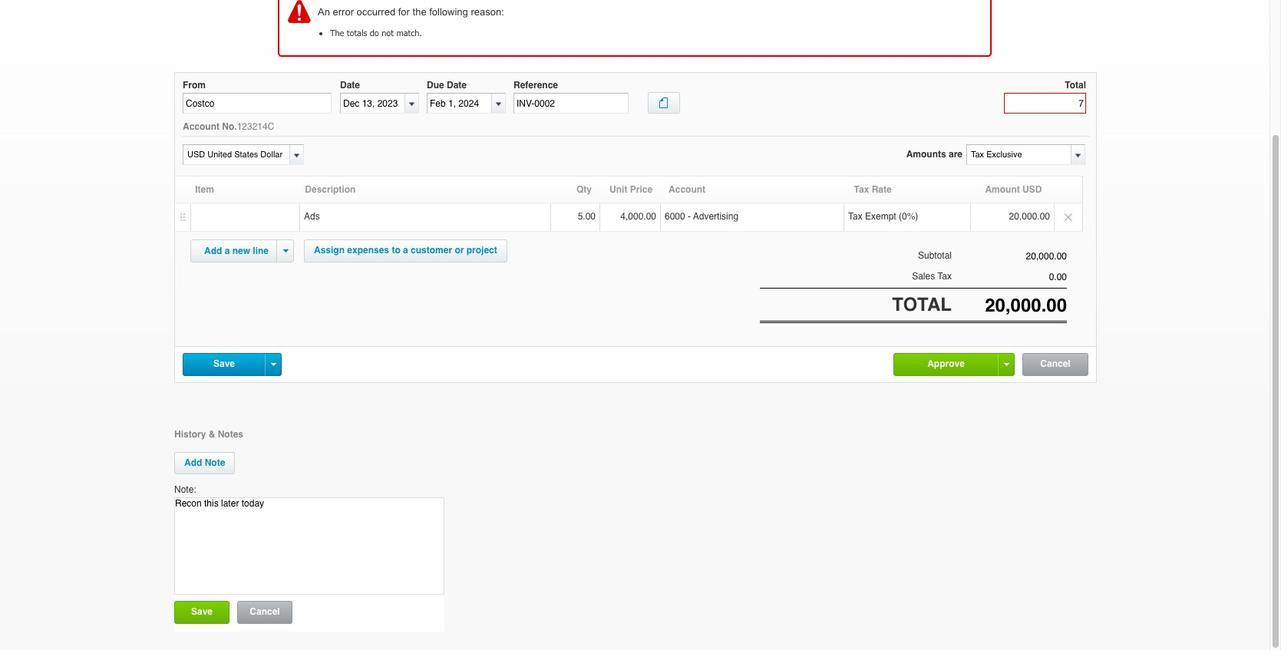 Task type: vqa. For each thing, say whether or not it's contained in the screenshot.
Management
no



Task type: locate. For each thing, give the bounding box(es) containing it.
account left 'no.'
[[183, 121, 220, 132]]

cancel button right the save button
[[238, 602, 292, 623]]

approve
[[928, 359, 965, 370]]

note
[[205, 458, 225, 469]]

0 horizontal spatial cancel
[[250, 606, 280, 617]]

1 horizontal spatial add
[[204, 246, 222, 257]]

0 horizontal spatial account
[[183, 121, 220, 132]]

cancel button
[[1024, 354, 1088, 376], [238, 602, 292, 623]]

date
[[340, 80, 360, 91], [447, 80, 467, 91]]

total
[[1065, 80, 1087, 91]]

0 horizontal spatial date
[[340, 80, 360, 91]]

0 vertical spatial cancel button
[[1024, 354, 1088, 376]]

from
[[183, 80, 206, 91]]

cancel for right cancel button
[[1041, 359, 1071, 370]]

or
[[455, 245, 464, 256]]

tax right sales
[[938, 271, 952, 282]]

subtotal
[[918, 251, 952, 261]]

6000 - advertising
[[665, 211, 739, 222]]

due date
[[427, 80, 467, 91]]

save inside button
[[191, 606, 213, 617]]

an error occurred for the following reason:
[[318, 6, 504, 18]]

tax for tax exempt (0%)
[[849, 211, 863, 222]]

account for account
[[669, 185, 706, 195]]

0 vertical spatial save
[[213, 359, 235, 370]]

cancel right more approve options... image
[[1041, 359, 1071, 370]]

add left 'new'
[[204, 246, 222, 257]]

amount
[[986, 185, 1020, 195]]

more save options... image
[[271, 363, 276, 366]]

6000
[[665, 211, 686, 222]]

delete line item image
[[1055, 204, 1083, 231]]

0 vertical spatial tax
[[854, 185, 870, 195]]

tax
[[854, 185, 870, 195], [849, 211, 863, 222], [938, 271, 952, 282]]

a right to
[[403, 245, 408, 256]]

account up -
[[669, 185, 706, 195]]

(0%)
[[899, 211, 919, 222]]

None text field
[[183, 93, 332, 114], [968, 145, 1071, 165], [952, 251, 1067, 262], [952, 272, 1067, 282], [952, 295, 1067, 316], [183, 93, 332, 114], [968, 145, 1071, 165], [952, 251, 1067, 262], [952, 272, 1067, 282], [952, 295, 1067, 316]]

ads
[[304, 211, 320, 222]]

sales tax
[[912, 271, 952, 282]]

following
[[429, 6, 468, 18]]

tax left rate
[[854, 185, 870, 195]]

a left 'new'
[[225, 246, 230, 257]]

due
[[427, 80, 444, 91]]

cancel
[[1041, 359, 1071, 370], [250, 606, 280, 617]]

add for add a new line
[[204, 246, 222, 257]]

notes
[[218, 429, 243, 440]]

amounts are
[[907, 149, 963, 160]]

1 vertical spatial cancel button
[[238, 602, 292, 623]]

1 horizontal spatial a
[[403, 245, 408, 256]]

0 horizontal spatial a
[[225, 246, 230, 257]]

account
[[183, 121, 220, 132], [669, 185, 706, 195]]

1 vertical spatial account
[[669, 185, 706, 195]]

a
[[403, 245, 408, 256], [225, 246, 230, 257]]

reference
[[514, 80, 558, 91]]

project
[[467, 245, 497, 256]]

expenses
[[347, 245, 389, 256]]

customer
[[411, 245, 452, 256]]

0 vertical spatial cancel
[[1041, 359, 1071, 370]]

more approve options... image
[[1004, 363, 1010, 366]]

1 date from the left
[[340, 80, 360, 91]]

usd
[[1023, 185, 1042, 195]]

1 vertical spatial tax
[[849, 211, 863, 222]]

add
[[204, 246, 222, 257], [184, 458, 202, 469]]

add note
[[184, 458, 225, 469]]

Date text field
[[341, 94, 405, 113]]

0 vertical spatial account
[[183, 121, 220, 132]]

1 horizontal spatial account
[[669, 185, 706, 195]]

0 vertical spatial add
[[204, 246, 222, 257]]

unit
[[610, 185, 628, 195]]

5.00
[[578, 211, 596, 222]]

item
[[195, 185, 214, 195]]

assign expenses to a customer or project link
[[304, 240, 507, 263]]

cancel button right more approve options... image
[[1024, 354, 1088, 376]]

1 vertical spatial save
[[191, 606, 213, 617]]

None text field
[[184, 145, 287, 165]]

1 vertical spatial add
[[184, 458, 202, 469]]

totals
[[347, 28, 367, 38]]

save
[[213, 359, 235, 370], [191, 606, 213, 617]]

date up date text box
[[340, 80, 360, 91]]

for
[[398, 6, 410, 18]]

date up due date text box
[[447, 80, 467, 91]]

price
[[630, 185, 653, 195]]

cancel right the save button
[[250, 606, 280, 617]]

occurred
[[357, 6, 396, 18]]

1 horizontal spatial date
[[447, 80, 467, 91]]

1 vertical spatial cancel
[[250, 606, 280, 617]]

amount usd
[[986, 185, 1042, 195]]

1 horizontal spatial cancel
[[1041, 359, 1071, 370]]

add left 'note' at the left
[[184, 458, 202, 469]]

0 horizontal spatial add
[[184, 458, 202, 469]]

add a new line link
[[195, 241, 278, 262]]

more add line options... image
[[283, 250, 288, 253]]

tax left exempt
[[849, 211, 863, 222]]

0 horizontal spatial cancel button
[[238, 602, 292, 623]]

Total text field
[[1005, 93, 1087, 114]]

cancel for bottommost cancel button
[[250, 606, 280, 617]]

note:
[[174, 484, 196, 495]]



Task type: describe. For each thing, give the bounding box(es) containing it.
20,000.00
[[1010, 211, 1051, 222]]

the
[[330, 28, 344, 38]]

123214c
[[237, 121, 274, 132]]

Note: text field
[[174, 497, 445, 595]]

rate
[[872, 185, 892, 195]]

amounts
[[907, 149, 947, 160]]

approve link
[[895, 354, 998, 375]]

assign
[[314, 245, 345, 256]]

tax exempt (0%)
[[849, 211, 919, 222]]

to
[[392, 245, 401, 256]]

2 vertical spatial tax
[[938, 271, 952, 282]]

Reference text field
[[514, 93, 629, 114]]

an
[[318, 6, 330, 18]]

the totals do not match.
[[330, 28, 422, 38]]

reason:
[[471, 6, 504, 18]]

account no. 123214c
[[183, 121, 274, 132]]

assign expenses to a customer or project
[[314, 245, 497, 256]]

account for account no. 123214c
[[183, 121, 220, 132]]

total
[[893, 294, 952, 315]]

add for add note
[[184, 458, 202, 469]]

-
[[688, 211, 691, 222]]

do
[[370, 28, 379, 38]]

line
[[253, 246, 269, 257]]

1 horizontal spatial cancel button
[[1024, 354, 1088, 376]]

save link
[[184, 354, 265, 375]]

unit price
[[610, 185, 653, 195]]

Due Date text field
[[428, 94, 492, 113]]

add a new line
[[204, 246, 269, 257]]

save button
[[175, 602, 229, 623]]

are
[[949, 149, 963, 160]]

new
[[232, 246, 250, 257]]

add note link
[[174, 453, 235, 475]]

not
[[382, 28, 394, 38]]

qty
[[577, 185, 592, 195]]

4,000.00
[[621, 211, 657, 222]]

history & notes
[[174, 429, 243, 440]]

description
[[305, 185, 356, 195]]

advertising
[[694, 211, 739, 222]]

exempt
[[866, 211, 897, 222]]

history
[[174, 429, 206, 440]]

2 date from the left
[[447, 80, 467, 91]]

sales
[[912, 271, 936, 282]]

error
[[333, 6, 354, 18]]

match.
[[397, 28, 422, 38]]

tax rate
[[854, 185, 892, 195]]

&
[[209, 429, 215, 440]]

the
[[413, 6, 427, 18]]

no.
[[222, 121, 237, 132]]

tax for tax rate
[[854, 185, 870, 195]]



